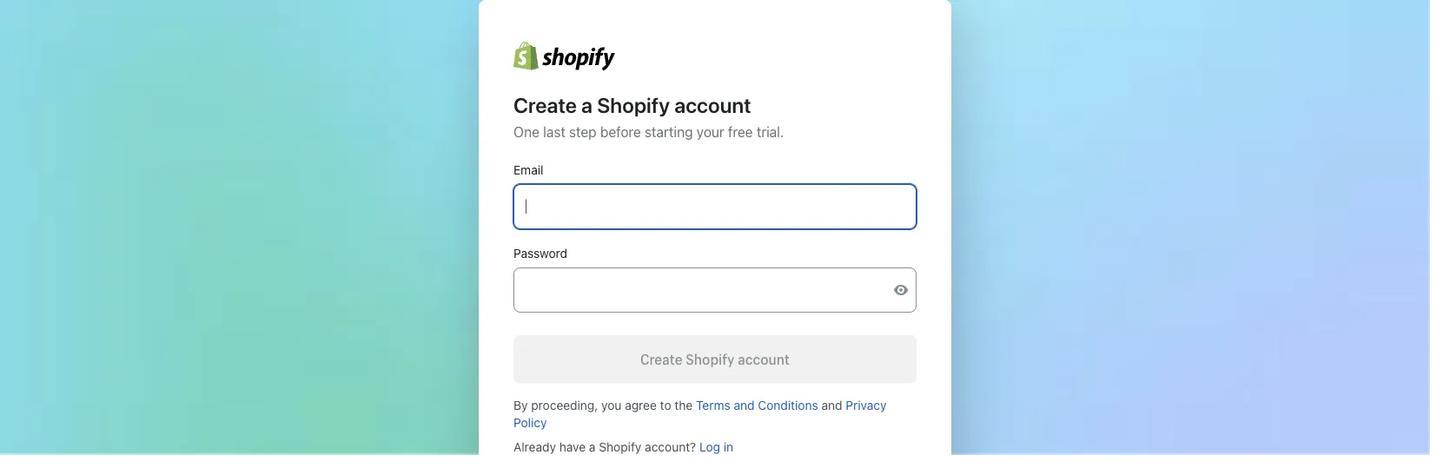 Task type: locate. For each thing, give the bounding box(es) containing it.
a
[[581, 93, 593, 117], [589, 440, 596, 454]]

a right have
[[589, 440, 596, 454]]

already
[[514, 440, 556, 454]]

0 vertical spatial create
[[514, 93, 577, 117]]

password
[[514, 246, 568, 261]]

privacy
[[846, 398, 887, 412]]

show image
[[894, 283, 908, 297]]

0 vertical spatial account
[[674, 93, 751, 117]]

create inside create a shopify account one last step before starting your free trial.
[[514, 93, 577, 117]]

terms
[[696, 398, 731, 412]]

and right terms
[[734, 398, 755, 412]]

account up 'your'
[[674, 93, 751, 117]]

free
[[728, 124, 753, 140]]

proceeding,
[[531, 398, 598, 412]]

2 vertical spatial shopify
[[599, 440, 642, 454]]

account
[[674, 93, 751, 117], [738, 350, 790, 369]]

a up step
[[581, 93, 593, 117]]

create up to
[[640, 350, 683, 369]]

create
[[514, 93, 577, 117], [640, 350, 683, 369]]

0 vertical spatial shopify
[[597, 93, 670, 117]]

0 vertical spatial a
[[581, 93, 593, 117]]

account inside create a shopify account one last step before starting your free trial.
[[674, 93, 751, 117]]

log
[[700, 440, 720, 454]]

create for shopify
[[640, 350, 683, 369]]

0 horizontal spatial and
[[734, 398, 755, 412]]

have
[[559, 440, 586, 454]]

create up last at the top left
[[514, 93, 577, 117]]

the
[[675, 398, 693, 412]]

shopify down you
[[599, 440, 642, 454]]

your
[[697, 124, 725, 140]]

email
[[514, 163, 544, 177]]

create inside button
[[640, 350, 683, 369]]

1 and from the left
[[734, 398, 755, 412]]

1 vertical spatial shopify
[[686, 350, 735, 369]]

shopify up before
[[597, 93, 670, 117]]

shopify up terms
[[686, 350, 735, 369]]

and
[[734, 398, 755, 412], [822, 398, 843, 412]]

log in link
[[700, 440, 734, 454]]

and left privacy
[[822, 398, 843, 412]]

by proceeding, you agree to the terms and conditions and
[[514, 398, 846, 412]]

1 vertical spatial account
[[738, 350, 790, 369]]

agree
[[625, 398, 657, 412]]

0 horizontal spatial create
[[514, 93, 577, 117]]

1 horizontal spatial create
[[640, 350, 683, 369]]

account up terms and conditions link
[[738, 350, 790, 369]]

1 vertical spatial create
[[640, 350, 683, 369]]

account inside button
[[738, 350, 790, 369]]

None text field
[[514, 184, 917, 229]]

1 horizontal spatial and
[[822, 398, 843, 412]]

shopify inside create a shopify account one last step before starting your free trial.
[[597, 93, 670, 117]]

shopify
[[597, 93, 670, 117], [686, 350, 735, 369], [599, 440, 642, 454]]



Task type: describe. For each thing, give the bounding box(es) containing it.
to
[[660, 398, 671, 412]]

step
[[569, 124, 597, 140]]

privacy policy link
[[514, 398, 887, 430]]

create shopify account button
[[514, 335, 917, 384]]

you
[[601, 398, 622, 412]]

starting
[[645, 124, 693, 140]]

by
[[514, 398, 528, 412]]

create shopify account
[[640, 350, 790, 369]]

2 and from the left
[[822, 398, 843, 412]]

Email email field
[[514, 184, 917, 229]]

in
[[724, 440, 734, 454]]

conditions
[[758, 398, 818, 412]]

policy
[[514, 415, 547, 430]]

create for a
[[514, 93, 577, 117]]

terms and conditions link
[[696, 398, 818, 412]]

create a shopify account one last step before starting your free trial.
[[514, 93, 784, 140]]

privacy policy
[[514, 398, 887, 430]]

last
[[543, 124, 566, 140]]

log in to shopify image
[[514, 42, 615, 71]]

trial.
[[757, 124, 784, 140]]

1 vertical spatial a
[[589, 440, 596, 454]]

one
[[514, 124, 540, 140]]

account?
[[645, 440, 696, 454]]

already have a shopify account? log in
[[514, 440, 734, 454]]

show element
[[894, 280, 908, 299]]

a inside create a shopify account one last step before starting your free trial.
[[581, 93, 593, 117]]

before
[[600, 124, 641, 140]]

Password password field
[[514, 268, 879, 312]]

shopify inside create shopify account button
[[686, 350, 735, 369]]



Task type: vqa. For each thing, say whether or not it's contained in the screenshot.
Nelson
no



